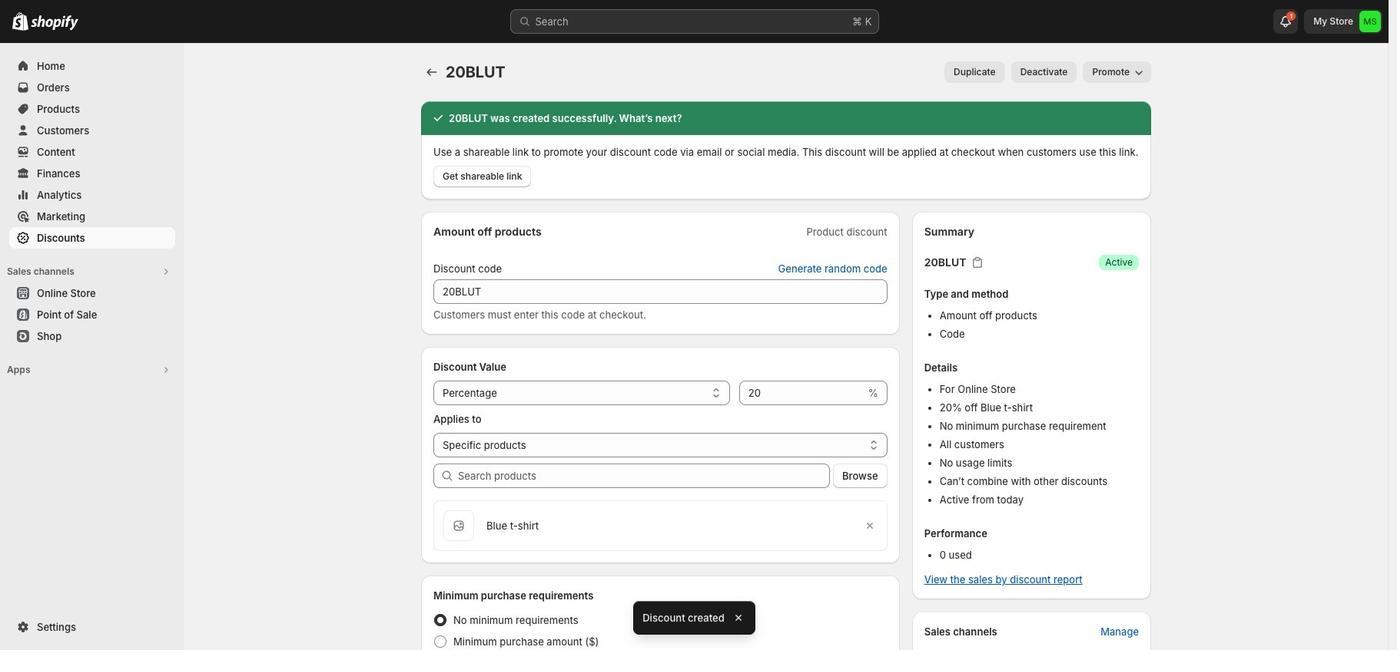 Task type: vqa. For each thing, say whether or not it's contained in the screenshot.
text box
yes



Task type: locate. For each thing, give the bounding box(es) containing it.
my store image
[[1359, 11, 1381, 32]]

Search products text field
[[458, 464, 830, 489]]

None text field
[[433, 280, 887, 304], [739, 381, 865, 406], [433, 280, 887, 304], [739, 381, 865, 406]]



Task type: describe. For each thing, give the bounding box(es) containing it.
shopify image
[[31, 15, 78, 31]]

shopify image
[[12, 12, 28, 31]]



